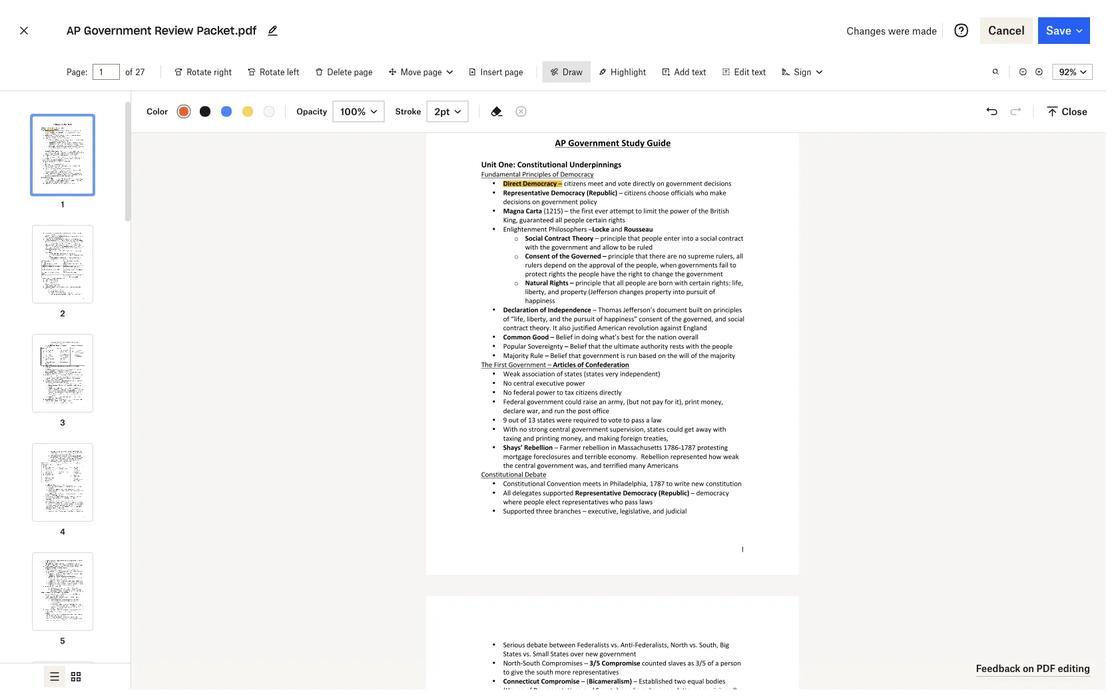 Task type: describe. For each thing, give the bounding box(es) containing it.
2
[[60, 309, 65, 319]]

draw button
[[543, 61, 591, 83]]

delete page
[[327, 67, 373, 77]]

1
[[61, 200, 64, 210]]

add text button
[[654, 61, 714, 83]]

rotate left button
[[240, 61, 307, 83]]

page for delete page
[[354, 67, 373, 77]]

cancel
[[989, 24, 1025, 37]]

rotate left
[[260, 67, 299, 77]]

27
[[135, 67, 145, 77]]

changes were made
[[847, 25, 937, 36]]

92%
[[1060, 67, 1077, 77]]

rotate for rotate right
[[187, 67, 212, 77]]

3
[[60, 418, 65, 428]]

rotate right
[[187, 67, 232, 77]]

highlight
[[611, 67, 646, 77]]

page 1. selected thumbnail preview element
[[20, 102, 105, 211]]

draw
[[563, 67, 583, 77]]

Button to change sidebar grid view to list view radio
[[44, 667, 65, 688]]

feedback on pdf editing
[[976, 664, 1091, 675]]

2pt button
[[427, 101, 469, 122]]

undo image
[[984, 104, 1000, 120]]

were
[[889, 25, 910, 36]]

of 27
[[125, 67, 145, 77]]

editing
[[1058, 664, 1091, 675]]

92% button
[[1053, 64, 1093, 80]]

opacity
[[297, 107, 327, 117]]

rotate for rotate left
[[260, 67, 285, 77]]

delete
[[327, 67, 352, 77]]

4
[[60, 527, 65, 537]]

stroke
[[395, 107, 421, 117]]

rotate right button
[[167, 61, 240, 83]]

ap government review packet.pdf
[[67, 24, 257, 37]]

move page button
[[381, 61, 461, 83]]

edit
[[734, 67, 750, 77]]

sign
[[794, 67, 812, 77]]

made
[[913, 25, 937, 36]]

page 3. selectable thumbnail preview element
[[20, 320, 105, 430]]

highlight button
[[591, 61, 654, 83]]

packet.pdf
[[197, 24, 257, 37]]

feedback
[[976, 664, 1021, 675]]

delete page button
[[307, 61, 381, 83]]

close button
[[1039, 101, 1096, 122]]



Task type: vqa. For each thing, say whether or not it's contained in the screenshot.
Edit text BUTTON
yes



Task type: locate. For each thing, give the bounding box(es) containing it.
2 page from the left
[[423, 67, 442, 77]]

2 rotate from the left
[[260, 67, 285, 77]]

1 rotate from the left
[[187, 67, 212, 77]]

text
[[692, 67, 706, 77], [752, 67, 766, 77]]

move page
[[401, 67, 442, 77]]

on
[[1023, 664, 1035, 675]]

save
[[1046, 24, 1072, 37]]

cancel button
[[981, 17, 1033, 44]]

Button to change sidebar list view to grid view radio
[[65, 667, 87, 688]]

page 5. selectable thumbnail preview element
[[20, 539, 105, 648]]

text for edit text
[[752, 67, 766, 77]]

None number field
[[99, 67, 113, 77]]

page for move page
[[423, 67, 442, 77]]

color
[[147, 107, 168, 117]]

rotate left right
[[187, 67, 212, 77]]

page
[[354, 67, 373, 77], [423, 67, 442, 77], [505, 67, 523, 77]]

page for insert page
[[505, 67, 523, 77]]

2pt
[[435, 106, 450, 117]]

move
[[401, 67, 421, 77]]

rotate inside button
[[187, 67, 212, 77]]

1 horizontal spatial page
[[423, 67, 442, 77]]

review
[[155, 24, 193, 37]]

text for add text
[[692, 67, 706, 77]]

rotate left left
[[260, 67, 285, 77]]

edit text
[[734, 67, 766, 77]]

changes
[[847, 25, 886, 36]]

insert
[[481, 67, 503, 77]]

right
[[214, 67, 232, 77]]

insert page
[[481, 67, 523, 77]]

page 2. selectable thumbnail preview element
[[20, 211, 105, 320]]

1 horizontal spatial text
[[752, 67, 766, 77]]

100%
[[341, 106, 366, 117]]

feedback on pdf editing button
[[976, 662, 1091, 678]]

sign button
[[774, 61, 831, 83]]

1 page from the left
[[354, 67, 373, 77]]

page 4. selectable thumbnail preview element
[[20, 430, 105, 539]]

of
[[125, 67, 133, 77]]

page right insert
[[505, 67, 523, 77]]

page inside 'delete page' button
[[354, 67, 373, 77]]

save button
[[1038, 17, 1091, 44]]

100% button
[[333, 101, 385, 122]]

cancel image
[[16, 20, 32, 41]]

pdf
[[1037, 664, 1056, 675]]

1 text from the left
[[692, 67, 706, 77]]

eraser image
[[489, 104, 505, 120]]

text right edit
[[752, 67, 766, 77]]

rotate inside button
[[260, 67, 285, 77]]

page inside move page popup button
[[423, 67, 442, 77]]

0 horizontal spatial page
[[354, 67, 373, 77]]

1 horizontal spatial rotate
[[260, 67, 285, 77]]

page right 'delete'
[[354, 67, 373, 77]]

government
[[84, 24, 152, 37]]

edit text button
[[714, 61, 774, 83]]

3 page from the left
[[505, 67, 523, 77]]

2 text from the left
[[752, 67, 766, 77]]

rotate
[[187, 67, 212, 77], [260, 67, 285, 77]]

insert page button
[[461, 61, 531, 83]]

page:
[[67, 67, 87, 77]]

ap
[[67, 24, 81, 37]]

option group
[[0, 664, 131, 691]]

close
[[1062, 106, 1088, 117]]

0 horizontal spatial text
[[692, 67, 706, 77]]

5
[[60, 637, 65, 647]]

page right move
[[423, 67, 442, 77]]

0 horizontal spatial rotate
[[187, 67, 212, 77]]

text right add
[[692, 67, 706, 77]]

add
[[674, 67, 690, 77]]

left
[[287, 67, 299, 77]]

2 horizontal spatial page
[[505, 67, 523, 77]]

page inside insert page "button"
[[505, 67, 523, 77]]

add text
[[674, 67, 706, 77]]



